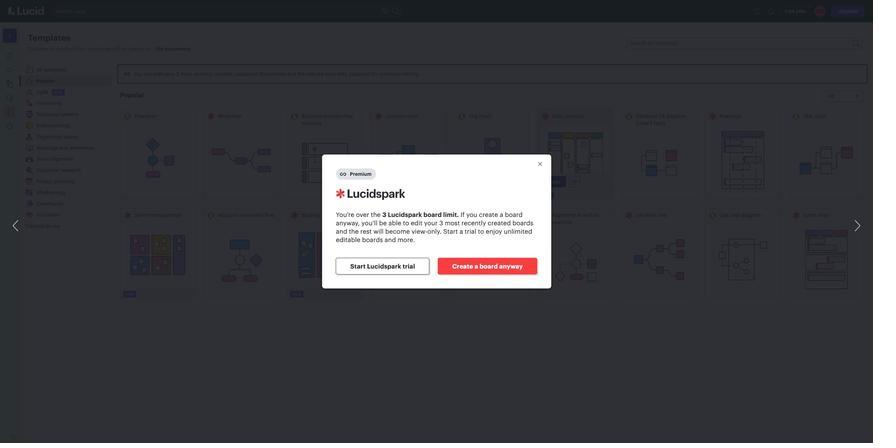 Task type: vqa. For each thing, say whether or not it's contained in the screenshot.
lucidchart element
no



Task type: describe. For each thing, give the bounding box(es) containing it.
use case diagram template preview image
[[708, 224, 777, 296]]

decision tree template preview image
[[625, 224, 694, 296]]

sprint retrospective template preview image
[[123, 224, 192, 287]]

backlog planning template preview image
[[291, 224, 359, 287]]

uml class template preview image
[[792, 125, 861, 197]]

account ownership flow template preview image
[[207, 224, 276, 296]]

algorithm flowchart example template preview image
[[541, 229, 610, 296]]

Search Lucid text field
[[53, 6, 379, 16]]

daily standup template preview image
[[541, 125, 610, 188]]



Task type: locate. For each thing, give the bounding box(es) containing it.
org chart template preview image
[[458, 125, 527, 197]]

gantt chart template preview image
[[792, 224, 861, 296]]

concept map template preview image
[[374, 125, 443, 197]]

database er diagram (crow's foot) template preview image
[[625, 130, 694, 197]]

roadmap template preview image
[[708, 125, 777, 197]]

tab list
[[20, 64, 112, 232]]

business process flow example template preview image
[[291, 130, 359, 197]]

sequence diagram template preview image
[[374, 224, 443, 296]]

Search all templates... text field
[[628, 38, 852, 49]]

business model canvas template preview image
[[458, 228, 527, 296]]

flowchart template preview image
[[123, 125, 192, 197]]

mind map template preview image
[[207, 125, 276, 197]]



